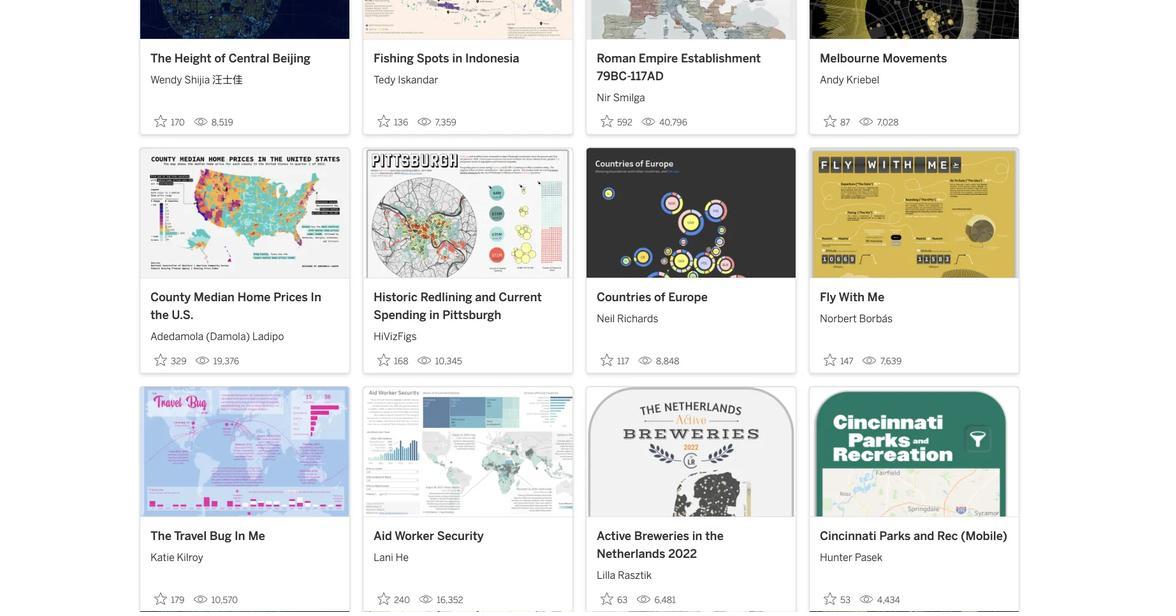 Task type: vqa. For each thing, say whether or not it's contained in the screenshot.
Add Favorite image to the top
no



Task type: describe. For each thing, give the bounding box(es) containing it.
travel
[[174, 529, 207, 544]]

countries
[[597, 290, 651, 305]]

Add Favorite button
[[597, 589, 632, 610]]

117
[[617, 356, 629, 367]]

workbook thumbnail image for empire
[[587, 0, 796, 39]]

147
[[840, 356, 854, 367]]

fishing
[[374, 51, 414, 65]]

‫nir smilga‬‎ link
[[597, 85, 786, 105]]

roman empire establishment 79bc-117ad
[[597, 51, 761, 83]]

Add Favorite button
[[820, 111, 854, 132]]

4,434
[[877, 595, 900, 606]]

median
[[194, 290, 235, 305]]

movements
[[883, 51, 947, 65]]

adedamola (damola) ladipo link
[[150, 324, 339, 344]]

kilroy
[[177, 552, 203, 564]]

beijing
[[272, 51, 310, 65]]

adedamola (damola) ladipo
[[150, 331, 284, 343]]

lilla rasztik
[[597, 570, 652, 582]]

(mobile)
[[961, 529, 1007, 544]]

168
[[394, 356, 408, 367]]

10,345
[[435, 356, 462, 367]]

aid
[[374, 529, 392, 544]]

indonesia
[[465, 51, 519, 65]]

aid worker security
[[374, 529, 484, 544]]

and for current
[[475, 290, 496, 305]]

adedamola
[[150, 331, 204, 343]]

neil
[[597, 313, 615, 325]]

136
[[394, 117, 408, 128]]

hunter pasek
[[820, 552, 883, 564]]

workbook thumbnail image for breweries
[[587, 387, 796, 517]]

security
[[437, 529, 484, 544]]

8,848 views element
[[633, 351, 685, 372]]

592
[[617, 117, 633, 128]]

active breweries in the netherlands 2022
[[597, 529, 724, 561]]

7,639
[[880, 356, 902, 367]]

Add Favorite button
[[150, 111, 189, 132]]

rec
[[937, 529, 958, 544]]

workbook thumbnail image for spots
[[363, 0, 573, 39]]

0 vertical spatial me
[[868, 290, 885, 305]]

lani he
[[374, 552, 409, 564]]

hivizfigs
[[374, 331, 417, 343]]

wendy shijia 汪士佳
[[150, 74, 243, 86]]

cincinnati parks and rec (mobile) link
[[820, 528, 1009, 545]]

current
[[499, 290, 542, 305]]

7,639 views element
[[857, 351, 907, 372]]

10,570 views element
[[188, 590, 243, 611]]

richards
[[617, 313, 658, 325]]

the height of central beijing
[[150, 51, 310, 65]]

the inside county median home prices in the u.s.
[[150, 308, 169, 322]]

fishing spots in indonesia
[[374, 51, 519, 65]]

tedy iskandar
[[374, 74, 438, 86]]

smilga‬‎
[[613, 92, 645, 104]]

7,359 views element
[[412, 112, 462, 133]]

workbook thumbnail image for median
[[140, 148, 349, 278]]

pittsburgh
[[442, 308, 501, 322]]

u.s.
[[172, 308, 194, 322]]

the for the height of central beijing
[[150, 51, 171, 65]]

county median home prices in the u.s.
[[150, 290, 321, 322]]

add favorite button for aid worker security
[[374, 589, 414, 610]]

汪士佳
[[212, 74, 243, 86]]

Add Favorite button
[[820, 589, 854, 610]]

tedy
[[374, 74, 396, 86]]

historic
[[374, 290, 418, 305]]

8,519 views element
[[189, 112, 238, 133]]

7,028
[[877, 117, 899, 128]]

shijia
[[184, 74, 210, 86]]

4,434 views element
[[854, 590, 905, 611]]

79bc-
[[597, 69, 631, 83]]

fishing spots in indonesia link
[[374, 50, 562, 67]]

1 horizontal spatial of
[[654, 290, 665, 305]]

hivizfigs link
[[374, 324, 562, 344]]

0 horizontal spatial of
[[214, 51, 226, 65]]

in inside the historic redlining and current spending in pittsburgh
[[429, 308, 440, 322]]

redlining
[[420, 290, 472, 305]]

the height of central beijing link
[[150, 50, 339, 67]]

add favorite button for historic redlining and current spending in pittsburgh
[[374, 350, 412, 371]]

wendy shijia 汪士佳 link
[[150, 67, 339, 88]]

andy
[[820, 74, 844, 86]]

central
[[229, 51, 269, 65]]

fly with me link
[[820, 289, 1009, 306]]

the travel bug in me link
[[150, 528, 339, 545]]

iskandar
[[398, 74, 438, 86]]

workbook thumbnail image for parks
[[810, 387, 1019, 517]]

10,570
[[211, 595, 238, 606]]

aid worker security link
[[374, 528, 562, 545]]

spots
[[417, 51, 449, 65]]

tedy iskandar link
[[374, 67, 562, 88]]

andy kriebel link
[[820, 67, 1009, 88]]

norbert borbás
[[820, 313, 893, 325]]

parks
[[879, 529, 911, 544]]

katie
[[150, 552, 175, 564]]

‫nir smilga‬‎
[[597, 92, 645, 104]]

melbourne movements link
[[820, 50, 1009, 67]]

16,352 views element
[[414, 590, 468, 611]]



Task type: locate. For each thing, give the bounding box(es) containing it.
add favorite button containing 240
[[374, 589, 414, 610]]

0 vertical spatial and
[[475, 290, 496, 305]]

worker
[[395, 529, 434, 544]]

in inside fishing spots in indonesia link
[[452, 51, 462, 65]]

he
[[396, 552, 409, 564]]

workbook thumbnail image for with
[[810, 148, 1019, 278]]

1 vertical spatial in
[[429, 308, 440, 322]]

87
[[840, 117, 850, 128]]

1 horizontal spatial the
[[705, 529, 724, 544]]

the up lilla rasztik link
[[705, 529, 724, 544]]

lani he link
[[374, 545, 562, 566]]

in right prices
[[311, 290, 321, 305]]

ladipo
[[252, 331, 284, 343]]

netherlands
[[597, 547, 665, 561]]

19,376
[[213, 356, 239, 367]]

countries of europe link
[[597, 289, 786, 306]]

the up wendy
[[150, 51, 171, 65]]

in up 2022
[[692, 529, 702, 544]]

8,519
[[212, 117, 233, 128]]

in down redlining
[[429, 308, 440, 322]]

the inside active breweries in the netherlands 2022
[[705, 529, 724, 544]]

workbook thumbnail image for travel
[[140, 387, 349, 517]]

active
[[597, 529, 631, 544]]

0 horizontal spatial in
[[429, 308, 440, 322]]

in for active
[[692, 529, 702, 544]]

6,481 views element
[[632, 590, 681, 611]]

neil richards
[[597, 313, 658, 325]]

1 horizontal spatial in
[[311, 290, 321, 305]]

melbourne movements
[[820, 51, 947, 65]]

8,848
[[656, 356, 679, 367]]

7,028 views element
[[854, 112, 904, 133]]

1 vertical spatial me
[[248, 529, 265, 544]]

workbook thumbnail image for of
[[587, 148, 796, 278]]

height
[[174, 51, 212, 65]]

40,796 views element
[[636, 112, 692, 133]]

1 horizontal spatial in
[[452, 51, 462, 65]]

the up katie
[[150, 529, 171, 544]]

workbook thumbnail image for worker
[[363, 387, 573, 517]]

home
[[237, 290, 271, 305]]

‫nir
[[597, 92, 611, 104]]

of left europe on the right top of page
[[654, 290, 665, 305]]

(damola)
[[206, 331, 250, 343]]

0 vertical spatial in
[[452, 51, 462, 65]]

Add Favorite button
[[150, 350, 190, 371], [374, 350, 412, 371], [820, 350, 857, 371], [150, 589, 188, 610], [374, 589, 414, 610]]

10,345 views element
[[412, 351, 467, 372]]

0 horizontal spatial me
[[248, 529, 265, 544]]

2 horizontal spatial in
[[692, 529, 702, 544]]

1 vertical spatial of
[[654, 290, 665, 305]]

and inside the historic redlining and current spending in pittsburgh
[[475, 290, 496, 305]]

0 horizontal spatial the
[[150, 308, 169, 322]]

bug
[[210, 529, 232, 544]]

7,359
[[435, 117, 456, 128]]

16,352
[[437, 595, 463, 606]]

add favorite button containing 147
[[820, 350, 857, 371]]

0 vertical spatial of
[[214, 51, 226, 65]]

in inside active breweries in the netherlands 2022
[[692, 529, 702, 544]]

2 vertical spatial in
[[692, 529, 702, 544]]

add favorite button containing 329
[[150, 350, 190, 371]]

40,796
[[659, 117, 687, 128]]

and
[[475, 290, 496, 305], [914, 529, 934, 544]]

add favorite button down hivizfigs
[[374, 350, 412, 371]]

1 horizontal spatial me
[[868, 290, 885, 305]]

historic redlining and current spending in pittsburgh link
[[374, 289, 562, 324]]

the for the travel bug in me
[[150, 529, 171, 544]]

Add Favorite button
[[597, 111, 636, 132]]

norbert
[[820, 313, 857, 325]]

hunter
[[820, 552, 853, 564]]

add favorite button down lani he on the left of page
[[374, 589, 414, 610]]

hunter pasek link
[[820, 545, 1009, 566]]

1 vertical spatial the
[[150, 529, 171, 544]]

1 the from the top
[[150, 51, 171, 65]]

170
[[171, 117, 185, 128]]

and up hunter pasek link
[[914, 529, 934, 544]]

workbook thumbnail image
[[140, 0, 349, 39], [363, 0, 573, 39], [587, 0, 796, 39], [810, 0, 1019, 39], [140, 148, 349, 278], [363, 148, 573, 278], [587, 148, 796, 278], [810, 148, 1019, 278], [140, 387, 349, 517], [363, 387, 573, 517], [587, 387, 796, 517], [810, 387, 1019, 517]]

with
[[839, 290, 865, 305]]

add favorite button for fly with me
[[820, 350, 857, 371]]

county median home prices in the u.s. link
[[150, 289, 339, 324]]

breweries
[[634, 529, 689, 544]]

andy kriebel
[[820, 74, 879, 86]]

19,376 views element
[[190, 351, 244, 372]]

cincinnati parks and rec (mobile)
[[820, 529, 1007, 544]]

the down "county"
[[150, 308, 169, 322]]

me up "borbás"
[[868, 290, 885, 305]]

add favorite button containing 168
[[374, 350, 412, 371]]

1 horizontal spatial and
[[914, 529, 934, 544]]

0 horizontal spatial and
[[475, 290, 496, 305]]

240
[[394, 595, 410, 606]]

add favorite button down katie
[[150, 589, 188, 610]]

in for fishing
[[452, 51, 462, 65]]

of
[[214, 51, 226, 65], [654, 290, 665, 305]]

53
[[840, 595, 851, 606]]

fly with me
[[820, 290, 885, 305]]

2022
[[668, 547, 697, 561]]

europe
[[668, 290, 708, 305]]

0 vertical spatial the
[[150, 51, 171, 65]]

2 the from the top
[[150, 529, 171, 544]]

0 vertical spatial in
[[311, 290, 321, 305]]

in
[[311, 290, 321, 305], [235, 529, 245, 544]]

active breweries in the netherlands 2022 link
[[597, 528, 786, 563]]

lilla
[[597, 570, 615, 582]]

1 vertical spatial and
[[914, 529, 934, 544]]

of up 汪士佳
[[214, 51, 226, 65]]

1 vertical spatial in
[[235, 529, 245, 544]]

in up tedy iskandar link
[[452, 51, 462, 65]]

roman empire establishment 79bc-117ad link
[[597, 50, 786, 85]]

the travel bug in me
[[150, 529, 265, 544]]

lani
[[374, 552, 393, 564]]

norbert borbás link
[[820, 306, 1009, 327]]

in inside county median home prices in the u.s.
[[311, 290, 321, 305]]

wendy
[[150, 74, 182, 86]]

melbourne
[[820, 51, 880, 65]]

add favorite button containing 179
[[150, 589, 188, 610]]

329
[[171, 356, 187, 367]]

add favorite button down 'adedamola'
[[150, 350, 190, 371]]

county
[[150, 290, 191, 305]]

and for rec
[[914, 529, 934, 544]]

0 vertical spatial the
[[150, 308, 169, 322]]

prices
[[274, 290, 308, 305]]

the
[[150, 308, 169, 322], [705, 529, 724, 544]]

katie kilroy
[[150, 552, 203, 564]]

1 vertical spatial the
[[705, 529, 724, 544]]

and up pittsburgh
[[475, 290, 496, 305]]

katie kilroy link
[[150, 545, 339, 566]]

6,481
[[654, 595, 676, 606]]

add favorite button down norbert
[[820, 350, 857, 371]]

workbook thumbnail image for movements
[[810, 0, 1019, 39]]

roman
[[597, 51, 636, 65]]

117ad
[[631, 69, 664, 83]]

in right bug
[[235, 529, 245, 544]]

cincinnati
[[820, 529, 877, 544]]

countries of europe
[[597, 290, 708, 305]]

lilla rasztik link
[[597, 563, 786, 583]]

workbook thumbnail image for height
[[140, 0, 349, 39]]

add favorite button for the travel bug in me
[[150, 589, 188, 610]]

Add Favorite button
[[374, 111, 412, 132]]

empire
[[639, 51, 678, 65]]

workbook thumbnail image for redlining
[[363, 148, 573, 278]]

0 horizontal spatial in
[[235, 529, 245, 544]]

establishment
[[681, 51, 761, 65]]

me up katie kilroy link
[[248, 529, 265, 544]]

Add Favorite button
[[597, 350, 633, 371]]

add favorite button for county median home prices in the u.s.
[[150, 350, 190, 371]]

spending
[[374, 308, 426, 322]]



